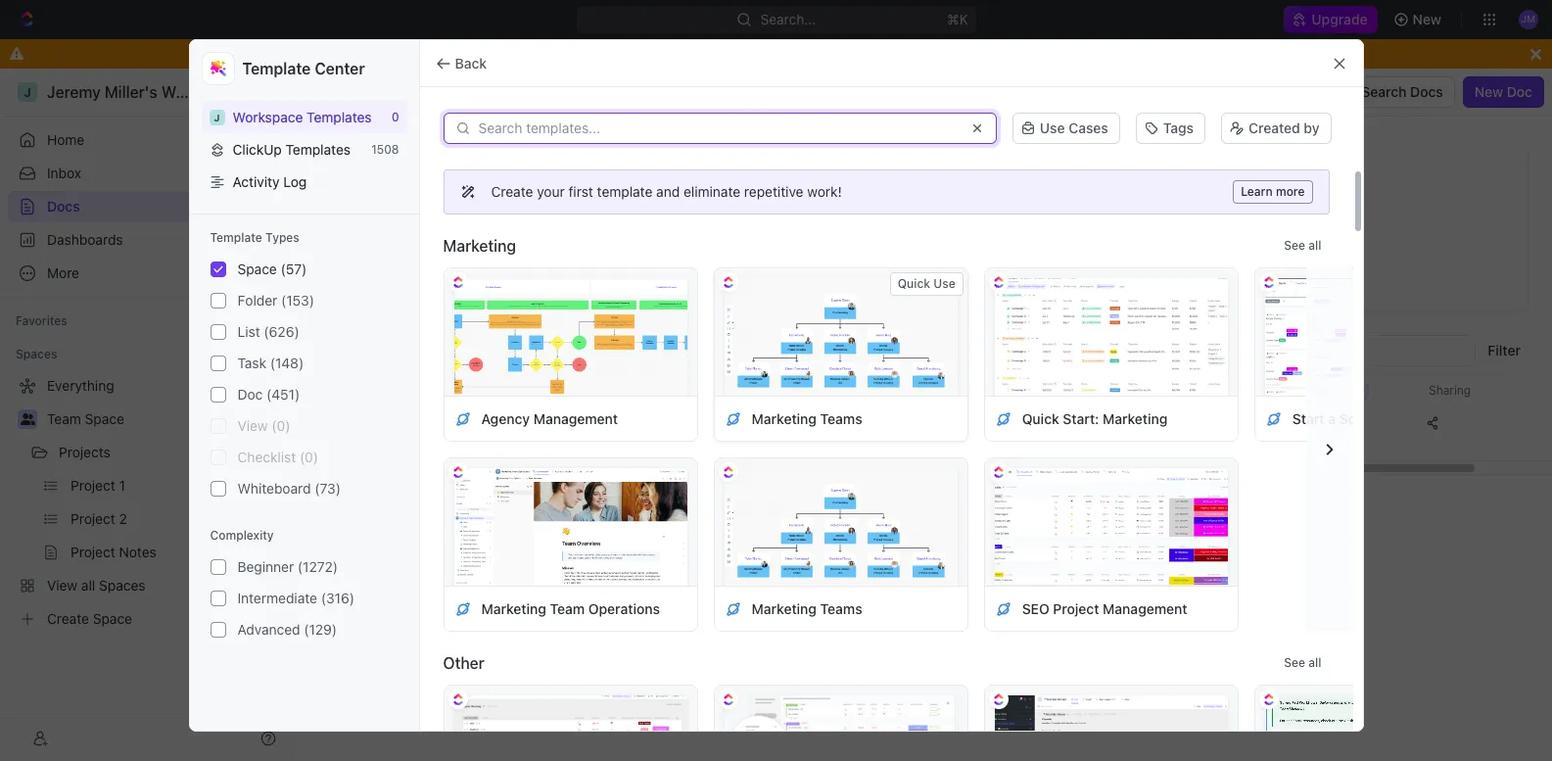 Task type: describe. For each thing, give the bounding box(es) containing it.
•
[[454, 231, 460, 246]]

2 now from the left
[[1303, 414, 1329, 431]]

intermediate (316)
[[238, 590, 355, 606]]

upgrade
[[1312, 11, 1368, 27]]

social
[[1340, 410, 1379, 427]]

template for template types
[[210, 230, 262, 245]]

space (57)
[[238, 261, 307, 277]]

0 horizontal spatial management
[[534, 410, 618, 427]]

see all for other
[[1285, 655, 1322, 670]]

activity
[[233, 173, 280, 190]]

new for new doc
[[1475, 83, 1504, 100]]

doc inside button
[[1507, 83, 1533, 100]]

clickup templates
[[233, 141, 351, 158]]

other
[[443, 654, 485, 672]]

new for new
[[1413, 11, 1442, 27]]

more
[[1276, 184, 1305, 199]]

tags button
[[1136, 113, 1206, 144]]

tags inside button
[[1164, 120, 1194, 136]]

template for template center
[[242, 60, 311, 77]]

2 horizontal spatial favorites
[[750, 164, 818, 181]]

see all button for marketing
[[1277, 234, 1330, 258]]

use cases button
[[1005, 111, 1128, 146]]

favorites button
[[8, 310, 75, 333]]

(148)
[[270, 355, 304, 371]]

shared
[[453, 345, 499, 361]]

team space
[[47, 410, 124, 427]]

0
[[392, 110, 399, 124]]

team space link
[[47, 404, 280, 435]]

tree inside sidebar navigation
[[8, 370, 284, 635]]

see all for marketing
[[1285, 238, 1322, 253]]

work!
[[808, 183, 842, 200]]

quick start: marketing
[[1022, 410, 1168, 427]]

search docs
[[1362, 83, 1444, 100]]

(73)
[[315, 480, 341, 497]]

Advanced (129) checkbox
[[210, 622, 226, 638]]

quick use
[[898, 276, 956, 291]]

seo
[[1022, 600, 1050, 617]]

use inside button
[[934, 276, 956, 291]]

created by me
[[1160, 164, 1268, 181]]

view (0)
[[238, 417, 290, 434]]

archived button
[[742, 335, 809, 374]]

do you want to enable browser notifications? enable hide this
[[569, 45, 984, 62]]

folder
[[238, 292, 278, 309]]

1 vertical spatial team
[[550, 600, 585, 617]]

checklist (0)
[[238, 449, 318, 465]]

your
[[537, 183, 565, 200]]

use cases button
[[1013, 113, 1120, 144]]

operations
[[589, 600, 660, 617]]

want
[[617, 45, 649, 62]]

1 vertical spatial favorites
[[393, 230, 450, 247]]

projects link
[[59, 437, 229, 468]]

untitled link down me
[[1152, 192, 1513, 223]]

clickup
[[233, 141, 282, 158]]

1508
[[372, 142, 399, 157]]

tab list containing my docs
[[340, 335, 809, 374]]

log
[[283, 173, 307, 190]]

space inside team space link
[[85, 410, 124, 427]]

inbox
[[47, 165, 81, 181]]

updated
[[1145, 383, 1191, 397]]

project inside row
[[362, 414, 409, 431]]

(0) for checklist (0)
[[300, 449, 318, 465]]

whiteboard
[[238, 480, 311, 497]]

⌘k
[[947, 11, 968, 27]]

projects inside "link"
[[59, 444, 111, 460]]

search
[[1362, 83, 1407, 100]]

and
[[657, 183, 680, 200]]

tags button
[[1128, 111, 1214, 146]]

favorites inside button
[[16, 313, 67, 328]]

whiteboard (73)
[[238, 480, 341, 497]]

learn more
[[1241, 184, 1305, 199]]

date viewed button
[[1261, 375, 1370, 406]]

me
[[1245, 164, 1268, 181]]

project notes link
[[743, 192, 1103, 223]]

workspace for workspace templates
[[233, 109, 303, 125]]

upgrade link
[[1285, 6, 1378, 33]]

my docs button
[[374, 335, 440, 374]]

(451)
[[267, 386, 300, 403]]

private button
[[511, 335, 566, 374]]

templates for clickup templates
[[286, 141, 351, 158]]

0 horizontal spatial doc
[[238, 386, 263, 403]]

docs link
[[8, 191, 284, 222]]

back
[[455, 54, 487, 71]]

advanced (129)
[[238, 621, 337, 638]]

start a social media marketing agency
[[1293, 410, 1543, 427]]

created by button
[[1222, 113, 1332, 144]]

beginner
[[238, 558, 294, 575]]

types
[[266, 230, 300, 245]]

created by button
[[1214, 111, 1340, 146]]

media
[[1383, 410, 1422, 427]]

to
[[652, 45, 665, 62]]

tags inside row
[[889, 383, 915, 397]]

do
[[569, 45, 587, 62]]

docs down center
[[328, 83, 361, 100]]

created for created by
[[1249, 120, 1301, 136]]

date viewed
[[1273, 383, 1341, 397]]

Intermediate (316) checkbox
[[210, 591, 226, 606]]

use inside button
[[1040, 120, 1065, 136]]

(129)
[[304, 621, 337, 638]]

first
[[569, 183, 594, 200]]

eliminate
[[684, 183, 741, 200]]

activity log button
[[201, 166, 407, 198]]

Search by name... text field
[[1218, 336, 1465, 365]]

user group image
[[20, 413, 35, 425]]

(626)
[[264, 323, 299, 340]]

spaces
[[16, 347, 57, 361]]

sidebar navigation
[[0, 69, 293, 761]]

2 horizontal spatial project
[[1054, 600, 1100, 617]]

1 just now from the left
[[1116, 414, 1172, 431]]

1 just from the left
[[1116, 414, 1143, 431]]

task (148)
[[238, 355, 304, 371]]

private
[[516, 345, 562, 361]]

row containing project notes
[[316, 404, 1553, 443]]

row containing location
[[316, 374, 1553, 407]]

1 vertical spatial notes
[[412, 414, 451, 431]]

date for date viewed
[[1273, 383, 1299, 397]]

date updated
[[1116, 383, 1191, 397]]

project notes inside row
[[362, 414, 451, 431]]

jeremy miller's workspace, , element
[[209, 109, 225, 125]]

see for other
[[1285, 655, 1306, 670]]



Task type: vqa. For each thing, say whether or not it's contained in the screenshot.


Task type: locate. For each thing, give the bounding box(es) containing it.
1 horizontal spatial now
[[1303, 414, 1329, 431]]

template center
[[242, 60, 365, 77]]

1 horizontal spatial favorites
[[393, 230, 450, 247]]

fall
[[368, 230, 390, 247]]

None checkbox
[[210, 324, 226, 340], [210, 356, 226, 371], [210, 387, 226, 403], [210, 418, 226, 434], [210, 450, 226, 465], [210, 324, 226, 340], [210, 356, 226, 371], [210, 387, 226, 403], [210, 418, 226, 434], [210, 450, 226, 465]]

2 see from the top
[[1285, 655, 1306, 670]]

date updated button
[[1104, 375, 1203, 406]]

0 horizontal spatial project notes
[[362, 414, 451, 431]]

row
[[316, 374, 1553, 407], [316, 404, 1553, 443]]

1 vertical spatial see all button
[[1277, 651, 1330, 675]]

1 vertical spatial projects
[[59, 444, 111, 460]]

space up projects "link"
[[85, 410, 124, 427]]

2 row from the top
[[316, 404, 1553, 443]]

browser
[[716, 45, 769, 62]]

just down date viewed
[[1273, 414, 1299, 431]]

templates up activity log button
[[286, 141, 351, 158]]

0 horizontal spatial projects
[[59, 444, 111, 460]]

1 horizontal spatial project notes
[[778, 199, 864, 216]]

0 horizontal spatial (0)
[[272, 417, 290, 434]]

1 vertical spatial management
[[1103, 600, 1188, 617]]

0 vertical spatial space
[[238, 261, 277, 277]]

just now
[[1116, 414, 1172, 431], [1273, 414, 1329, 431]]

you
[[590, 45, 614, 62]]

project down my on the left
[[362, 414, 409, 431]]

marketing
[[443, 237, 516, 255], [752, 410, 817, 427], [1103, 410, 1168, 427], [1425, 410, 1490, 427], [482, 600, 547, 617], [752, 600, 817, 617]]

date for date updated
[[1116, 383, 1142, 397]]

new doc
[[1475, 83, 1533, 100]]

0 vertical spatial project notes
[[778, 199, 864, 216]]

projects
[[712, 414, 764, 431], [59, 444, 111, 460]]

0 vertical spatial doc
[[1507, 83, 1533, 100]]

projects inside row
[[712, 414, 764, 431]]

1 horizontal spatial team
[[550, 600, 585, 617]]

docs right search
[[1411, 83, 1444, 100]]

0 vertical spatial use
[[1040, 120, 1065, 136]]

created down tags button
[[1160, 164, 1219, 181]]

2 vertical spatial project
[[1054, 600, 1100, 617]]

1 vertical spatial project
[[362, 414, 409, 431]]

new up search docs
[[1413, 11, 1442, 27]]

just now down date viewed
[[1273, 414, 1329, 431]]

0 vertical spatial all
[[1309, 238, 1322, 253]]

seo project management
[[1022, 600, 1188, 617]]

workspace button
[[574, 335, 656, 374]]

see all button for other
[[1277, 651, 1330, 675]]

0 horizontal spatial favorites
[[16, 313, 67, 328]]

0 horizontal spatial space
[[85, 410, 124, 427]]

repetitive
[[744, 183, 804, 200]]

1 horizontal spatial space
[[238, 261, 277, 277]]

home
[[47, 131, 84, 148]]

(0) right view
[[272, 417, 290, 434]]

(316)
[[321, 590, 355, 606]]

1 vertical spatial template
[[210, 230, 262, 245]]

1 vertical spatial see
[[1285, 655, 1306, 670]]

learn
[[1241, 184, 1273, 199]]

notes left 5
[[412, 414, 451, 431]]

1 vertical spatial new
[[1475, 83, 1504, 100]]

0 vertical spatial see all button
[[1277, 234, 1330, 258]]

(0) for view (0)
[[272, 417, 290, 434]]

2 marketing teams from the top
[[752, 600, 863, 617]]

(0) up (73) in the left of the page
[[300, 449, 318, 465]]

1 all from the top
[[1309, 238, 1322, 253]]

team
[[47, 410, 81, 427], [550, 600, 585, 617]]

projects down 'location'
[[712, 414, 764, 431]]

my docs
[[379, 345, 435, 361]]

created for created by me
[[1160, 164, 1219, 181]]

checklist
[[238, 449, 296, 465]]

all for other
[[1309, 655, 1322, 670]]

1 horizontal spatial date
[[1273, 383, 1299, 397]]

1 row from the top
[[316, 374, 1553, 407]]

fall favorites •
[[368, 230, 460, 247]]

1 now from the left
[[1146, 414, 1172, 431]]

assigned button
[[664, 335, 734, 374]]

templates down center
[[307, 109, 372, 125]]

1 marketing teams from the top
[[752, 410, 863, 427]]

untitled link
[[333, 192, 694, 223], [1152, 192, 1513, 223], [1152, 255, 1513, 286]]

new doc button
[[1463, 76, 1545, 108]]

workspace
[[233, 109, 303, 125], [579, 345, 651, 361]]

search docs button
[[1335, 76, 1455, 108]]

workspace right the "private"
[[579, 345, 651, 361]]

use left cases
[[1040, 120, 1065, 136]]

1 horizontal spatial agency
[[1494, 410, 1543, 427]]

1 horizontal spatial notes
[[826, 199, 864, 216]]

untitled link up •
[[333, 192, 694, 223]]

0 vertical spatial team
[[47, 410, 81, 427]]

project right seo
[[1054, 600, 1100, 617]]

use down project notes link in the top of the page
[[934, 276, 956, 291]]

1 horizontal spatial workspace
[[579, 345, 651, 361]]

1 horizontal spatial (0)
[[300, 449, 318, 465]]

1 vertical spatial created
[[1160, 164, 1219, 181]]

1 vertical spatial quick
[[1022, 410, 1060, 427]]

doc (451)
[[238, 386, 300, 403]]

1 vertical spatial use
[[934, 276, 956, 291]]

advanced
[[238, 621, 300, 638]]

(1272)
[[298, 558, 338, 575]]

0 vertical spatial notes
[[826, 199, 864, 216]]

0 horizontal spatial date
[[1116, 383, 1142, 397]]

enable
[[669, 45, 712, 62]]

1 horizontal spatial just
[[1273, 414, 1299, 431]]

1 vertical spatial all
[[1309, 655, 1322, 670]]

0 horizontal spatial team
[[47, 410, 81, 427]]

activity log
[[233, 173, 307, 190]]

(0)
[[272, 417, 290, 434], [300, 449, 318, 465]]

1 horizontal spatial created
[[1249, 120, 1301, 136]]

Beginner (1272) checkbox
[[210, 559, 226, 575]]

templates for workspace templates
[[307, 109, 372, 125]]

1 vertical spatial marketing teams
[[752, 600, 863, 617]]

favorites up spaces
[[16, 313, 67, 328]]

0 horizontal spatial workspace
[[233, 109, 303, 125]]

by for created by
[[1304, 120, 1320, 136]]

docs down inbox
[[47, 198, 80, 215]]

date inside date viewed button
[[1273, 383, 1299, 397]]

0 horizontal spatial now
[[1146, 414, 1172, 431]]

see for marketing
[[1285, 238, 1306, 253]]

template
[[597, 183, 653, 200]]

1 vertical spatial doc
[[238, 386, 263, 403]]

2 see all from the top
[[1285, 655, 1322, 670]]

project notes
[[778, 199, 864, 216], [362, 414, 451, 431]]

workspace inside button
[[579, 345, 651, 361]]

new button
[[1386, 4, 1454, 35]]

1 horizontal spatial project
[[778, 199, 823, 216]]

docs right my on the left
[[402, 345, 435, 361]]

0 horizontal spatial new
[[1413, 11, 1442, 27]]

1 horizontal spatial new
[[1475, 83, 1504, 100]]

view
[[238, 417, 268, 434]]

favorites left •
[[393, 230, 450, 247]]

templates
[[307, 109, 372, 125], [286, 141, 351, 158]]

use
[[1040, 120, 1065, 136], [934, 276, 956, 291]]

2 all from the top
[[1309, 655, 1322, 670]]

0 vertical spatial management
[[534, 410, 618, 427]]

quick inside button
[[898, 276, 931, 291]]

0 horizontal spatial project
[[362, 414, 409, 431]]

1 vertical spatial see all
[[1285, 655, 1322, 670]]

0 vertical spatial tags
[[1164, 120, 1194, 136]]

1 vertical spatial workspace
[[579, 345, 651, 361]]

created
[[1249, 120, 1301, 136], [1160, 164, 1219, 181]]

task
[[238, 355, 266, 371]]

hide
[[927, 45, 957, 62]]

tree
[[8, 370, 284, 635]]

table containing project notes
[[316, 374, 1553, 443]]

j
[[214, 111, 220, 123]]

0 vertical spatial projects
[[712, 414, 764, 431]]

created up me
[[1249, 120, 1301, 136]]

quick left start:
[[1022, 410, 1060, 427]]

1 vertical spatial templates
[[286, 141, 351, 158]]

tags
[[1164, 120, 1194, 136], [889, 383, 915, 397]]

0 horizontal spatial tags
[[889, 383, 915, 397]]

1 see all from the top
[[1285, 238, 1322, 253]]

0 horizontal spatial just
[[1116, 414, 1143, 431]]

untitled link up search by name... text field at top right
[[1152, 255, 1513, 286]]

0 vertical spatial by
[[1304, 120, 1320, 136]]

0 vertical spatial template
[[242, 60, 311, 77]]

complexity
[[210, 528, 274, 543]]

docs
[[328, 83, 361, 100], [1411, 83, 1444, 100], [47, 198, 80, 215], [402, 345, 435, 361]]

favorites up repetitive
[[750, 164, 818, 181]]

1 teams from the top
[[821, 410, 863, 427]]

just now down date updated button
[[1116, 414, 1172, 431]]

see all button
[[1277, 234, 1330, 258], [1277, 651, 1330, 675]]

1 see from the top
[[1285, 238, 1306, 253]]

teams
[[821, 410, 863, 427], [821, 600, 863, 617]]

0 horizontal spatial quick
[[898, 276, 931, 291]]

by up more at the right top of the page
[[1304, 120, 1320, 136]]

0 vertical spatial workspace
[[233, 109, 303, 125]]

tab list
[[340, 335, 809, 374]]

quick use button
[[890, 272, 964, 296]]

just down date updated button
[[1116, 414, 1143, 431]]

0 horizontal spatial by
[[1223, 164, 1241, 181]]

1 horizontal spatial quick
[[1022, 410, 1060, 427]]

docs inside button
[[1411, 83, 1444, 100]]

1 horizontal spatial doc
[[1507, 83, 1533, 100]]

projects down team space
[[59, 444, 111, 460]]

date left updated
[[1116, 383, 1142, 397]]

this
[[960, 45, 984, 62]]

project
[[778, 199, 823, 216], [362, 414, 409, 431], [1054, 600, 1100, 617]]

0 horizontal spatial created
[[1160, 164, 1219, 181]]

2 just now from the left
[[1273, 414, 1329, 431]]

template types
[[210, 230, 300, 245]]

now down date updated button
[[1146, 414, 1172, 431]]

1 vertical spatial space
[[85, 410, 124, 427]]

2 see all button from the top
[[1277, 651, 1330, 675]]

template up workspace templates on the left of the page
[[242, 60, 311, 77]]

0 vertical spatial templates
[[307, 109, 372, 125]]

list
[[238, 323, 260, 340]]

all for marketing
[[1309, 238, 1322, 253]]

project right eliminate
[[778, 199, 823, 216]]

1 see all button from the top
[[1277, 234, 1330, 258]]

0 vertical spatial created
[[1249, 120, 1301, 136]]

team right user group icon
[[47, 410, 81, 427]]

sharing
[[1429, 383, 1472, 397]]

0 vertical spatial teams
[[821, 410, 863, 427]]

new
[[1413, 11, 1442, 27], [1475, 83, 1504, 100]]

2 vertical spatial favorites
[[16, 313, 67, 328]]

None checkbox
[[210, 262, 226, 277], [210, 293, 226, 309], [210, 481, 226, 497], [210, 262, 226, 277], [210, 293, 226, 309], [210, 481, 226, 497]]

(57)
[[281, 261, 307, 277]]

1
[[263, 166, 268, 180]]

Search templates... text field
[[479, 120, 958, 136]]

0 vertical spatial (0)
[[272, 417, 290, 434]]

notes right repetitive
[[826, 199, 864, 216]]

cell
[[316, 406, 338, 441]]

now down date viewed button
[[1303, 414, 1329, 431]]

space up folder on the top left of page
[[238, 261, 277, 277]]

0 horizontal spatial use
[[934, 276, 956, 291]]

1 vertical spatial teams
[[821, 600, 863, 617]]

1 horizontal spatial projects
[[712, 414, 764, 431]]

0 horizontal spatial agency
[[482, 410, 530, 427]]

(153)
[[281, 292, 314, 309]]

docs inside sidebar navigation
[[47, 198, 80, 215]]

workspace for workspace
[[579, 345, 651, 361]]

table
[[316, 374, 1553, 443]]

create your first template and eliminate repetitive work!
[[491, 183, 842, 200]]

just
[[1116, 414, 1143, 431], [1273, 414, 1299, 431]]

agency
[[482, 410, 530, 427], [1494, 410, 1543, 427]]

a
[[1329, 410, 1336, 427]]

team left operations
[[550, 600, 585, 617]]

tree containing team space
[[8, 370, 284, 635]]

1 vertical spatial project notes
[[362, 414, 451, 431]]

new right search docs
[[1475, 83, 1504, 100]]

created inside button
[[1249, 120, 1301, 136]]

create
[[491, 183, 533, 200]]

0 vertical spatial marketing teams
[[752, 410, 863, 427]]

center
[[315, 60, 365, 77]]

1 horizontal spatial management
[[1103, 600, 1188, 617]]

beginner (1272)
[[238, 558, 338, 575]]

0 vertical spatial see all
[[1285, 238, 1322, 253]]

date inside date updated button
[[1116, 383, 1142, 397]]

1 horizontal spatial just now
[[1273, 414, 1329, 431]]

workspace up clickup
[[233, 109, 303, 125]]

1 horizontal spatial use
[[1040, 120, 1065, 136]]

2 date from the left
[[1273, 383, 1299, 397]]

workspace templates
[[233, 109, 372, 125]]

1 horizontal spatial tags
[[1164, 120, 1194, 136]]

1 date from the left
[[1116, 383, 1142, 397]]

by for created by me
[[1223, 164, 1241, 181]]

column header
[[316, 374, 338, 407]]

5
[[474, 414, 483, 431]]

0 vertical spatial favorites
[[750, 164, 818, 181]]

by left me
[[1223, 164, 1241, 181]]

0 vertical spatial quick
[[898, 276, 931, 291]]

0 vertical spatial new
[[1413, 11, 1442, 27]]

cell inside row
[[316, 406, 338, 441]]

1 vertical spatial (0)
[[300, 449, 318, 465]]

by inside created by button
[[1304, 120, 1320, 136]]

project inside project notes link
[[778, 199, 823, 216]]

quick for quick use
[[898, 276, 931, 291]]

docs inside button
[[402, 345, 435, 361]]

2 just from the left
[[1273, 414, 1299, 431]]

archived
[[746, 345, 804, 361]]

home link
[[8, 124, 284, 156]]

template left "types"
[[210, 230, 262, 245]]

2 agency from the left
[[1494, 410, 1543, 427]]

0 vertical spatial see
[[1285, 238, 1306, 253]]

see
[[1285, 238, 1306, 253], [1285, 655, 1306, 670]]

quick down project notes link in the top of the page
[[898, 276, 931, 291]]

created by
[[1249, 120, 1320, 136]]

0 horizontal spatial just now
[[1116, 414, 1172, 431]]

2 teams from the top
[[821, 600, 863, 617]]

1 vertical spatial tags
[[889, 383, 915, 397]]

0 vertical spatial project
[[778, 199, 823, 216]]

1 horizontal spatial by
[[1304, 120, 1320, 136]]

team inside sidebar navigation
[[47, 410, 81, 427]]

viewed
[[1302, 383, 1341, 397]]

1 vertical spatial by
[[1223, 164, 1241, 181]]

1 agency from the left
[[482, 410, 530, 427]]

quick for quick start: marketing
[[1022, 410, 1060, 427]]

date left 'viewed'
[[1273, 383, 1299, 397]]

0 horizontal spatial notes
[[412, 414, 451, 431]]



